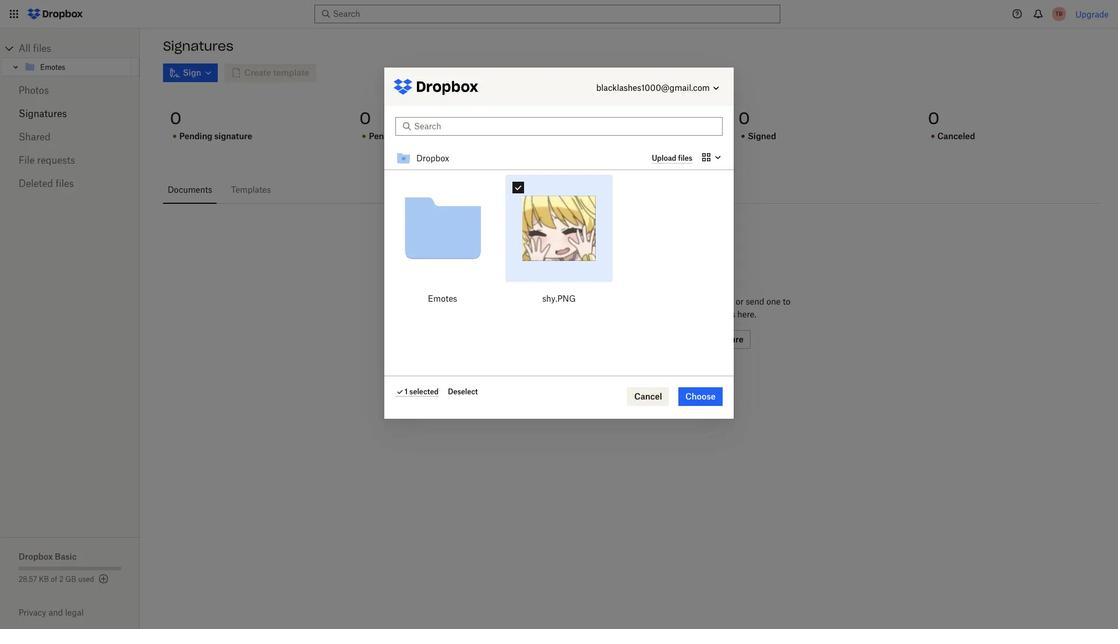 Task type: describe. For each thing, give the bounding box(es) containing it.
all files link
[[19, 39, 140, 58]]

for
[[644, 309, 655, 319]]

signed
[[748, 131, 776, 141]]

2 signature from the left
[[424, 131, 462, 141]]

appears
[[705, 309, 735, 319]]

all files tree
[[2, 39, 140, 76]]

documents
[[168, 185, 212, 195]]

photos link
[[19, 79, 121, 102]]

basic
[[55, 552, 77, 562]]

deleted
[[19, 178, 53, 189]]

requests
[[37, 154, 75, 166]]

global header element
[[0, 0, 1118, 29]]

and
[[48, 608, 63, 617]]

gb
[[65, 575, 76, 584]]

pending your signature
[[369, 131, 462, 141]]

emotes
[[40, 63, 65, 71]]

pending signature
[[179, 131, 252, 141]]

or
[[736, 297, 744, 306]]

a
[[688, 297, 693, 306]]

file requests link
[[19, 149, 121, 172]]

you
[[653, 297, 667, 306]]

emotes link
[[24, 60, 129, 74]]

legal
[[65, 608, 84, 617]]

tab list containing documents
[[163, 176, 1100, 204]]

of
[[51, 575, 57, 584]]

0 for canceled
[[928, 108, 940, 129]]

canceled
[[938, 131, 976, 141]]

signature,
[[657, 309, 695, 319]]

dropbox
[[19, 552, 53, 562]]

document
[[695, 297, 734, 306]]

privacy and legal link
[[19, 608, 140, 617]]

documents tab
[[163, 176, 217, 204]]

send
[[746, 297, 765, 306]]

shared
[[19, 131, 50, 143]]

choose a file to sign dialog
[[384, 68, 734, 419]]

all
[[19, 43, 31, 54]]

1 horizontal spatial signatures
[[163, 38, 234, 54]]

declined
[[559, 131, 594, 141]]

files for all files
[[33, 43, 51, 54]]

privacy and legal
[[19, 608, 84, 617]]

deleted files link
[[19, 172, 121, 195]]

here.
[[738, 309, 757, 319]]



Task type: locate. For each thing, give the bounding box(es) containing it.
files inside deleted files link
[[56, 178, 74, 189]]

0 up declined
[[549, 108, 561, 129]]

0 up signed
[[739, 108, 750, 129]]

0 horizontal spatial signatures
[[19, 108, 67, 119]]

0 vertical spatial signatures
[[163, 38, 234, 54]]

0 for pending your signature
[[360, 108, 371, 129]]

1 vertical spatial signatures
[[19, 108, 67, 119]]

0 horizontal spatial pending
[[179, 131, 212, 141]]

tab list
[[163, 176, 1100, 204]]

files down file requests link on the top of the page
[[56, 178, 74, 189]]

2
[[59, 575, 64, 584]]

all files
[[19, 43, 51, 54]]

5 0 from the left
[[928, 108, 940, 129]]

sign
[[669, 297, 686, 306]]

pending up documents
[[179, 131, 212, 141]]

templates
[[231, 185, 271, 195]]

pending for pending signature
[[179, 131, 212, 141]]

0 for pending signature
[[170, 108, 181, 129]]

one
[[767, 297, 781, 306]]

templates tab
[[226, 176, 276, 204]]

1 pending from the left
[[179, 131, 212, 141]]

1 0 from the left
[[170, 108, 181, 129]]

whether you sign a document or send one to others for signature, it appears here.
[[617, 297, 791, 319]]

files
[[33, 43, 51, 54], [56, 178, 74, 189]]

it
[[697, 309, 702, 319]]

1 horizontal spatial signature
[[424, 131, 462, 141]]

1 vertical spatial files
[[56, 178, 74, 189]]

0 horizontal spatial files
[[33, 43, 51, 54]]

get more space image
[[96, 572, 110, 586]]

pending left 'your'
[[369, 131, 402, 141]]

to
[[783, 297, 791, 306]]

kb
[[39, 575, 49, 584]]

file requests
[[19, 154, 75, 166]]

4 0 from the left
[[739, 108, 750, 129]]

0 horizontal spatial signature
[[214, 131, 252, 141]]

2 pending from the left
[[369, 131, 402, 141]]

signatures link
[[19, 102, 121, 125]]

photos
[[19, 84, 49, 96]]

0 up the pending your signature
[[360, 108, 371, 129]]

28.57 kb of 2 gb used
[[19, 575, 94, 584]]

2 0 from the left
[[360, 108, 371, 129]]

1 horizontal spatial pending
[[369, 131, 402, 141]]

0
[[170, 108, 181, 129], [360, 108, 371, 129], [549, 108, 561, 129], [739, 108, 750, 129], [928, 108, 940, 129]]

signatures
[[163, 38, 234, 54], [19, 108, 67, 119]]

pending
[[179, 131, 212, 141], [369, 131, 402, 141]]

deleted files
[[19, 178, 74, 189]]

file
[[19, 154, 35, 166]]

signature right 'your'
[[424, 131, 462, 141]]

whether
[[617, 297, 651, 306]]

0 up pending signature
[[170, 108, 181, 129]]

28.57
[[19, 575, 37, 584]]

privacy
[[19, 608, 46, 617]]

shared link
[[19, 125, 121, 149]]

files for deleted files
[[56, 178, 74, 189]]

1 signature from the left
[[214, 131, 252, 141]]

signature up 'templates'
[[214, 131, 252, 141]]

signature
[[214, 131, 252, 141], [424, 131, 462, 141]]

files right 'all'
[[33, 43, 51, 54]]

upgrade link
[[1076, 9, 1109, 19]]

0 vertical spatial files
[[33, 43, 51, 54]]

your
[[404, 131, 422, 141]]

others
[[617, 309, 642, 319]]

0 for signed
[[739, 108, 750, 129]]

3 0 from the left
[[549, 108, 561, 129]]

upgrade
[[1076, 9, 1109, 19]]

dropbox basic
[[19, 552, 77, 562]]

0 up the canceled
[[928, 108, 940, 129]]

dropbox logo - go to the homepage image
[[23, 5, 87, 23]]

files inside all files link
[[33, 43, 51, 54]]

0 for declined
[[549, 108, 561, 129]]

used
[[78, 575, 94, 584]]

pending for pending your signature
[[369, 131, 402, 141]]

1 horizontal spatial files
[[56, 178, 74, 189]]



Task type: vqa. For each thing, say whether or not it's contained in the screenshot.
the leftmost Pending
yes



